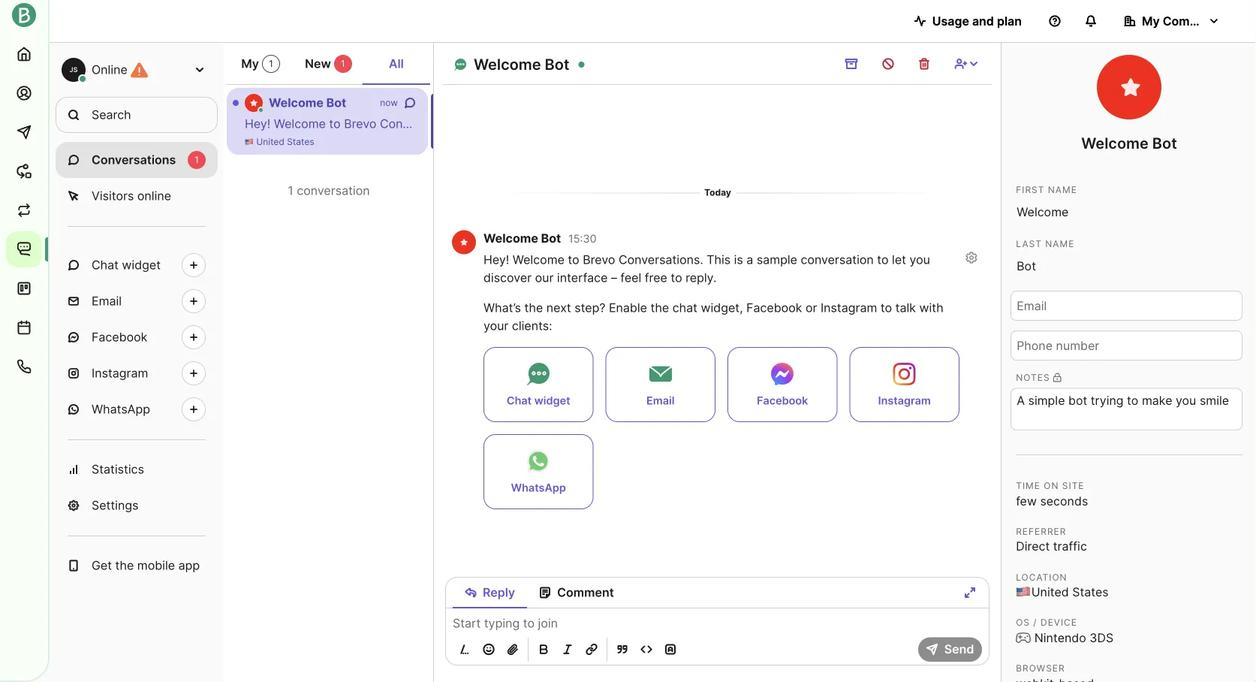 Task type: locate. For each thing, give the bounding box(es) containing it.
os
[[1017, 617, 1031, 628]]

0 horizontal spatial you
[[671, 116, 692, 131]]

1 vertical spatial chat
[[673, 301, 698, 315]]

statistics
[[92, 462, 144, 477]]

1 horizontal spatial you
[[910, 253, 931, 267]]

whatsapp link
[[56, 391, 218, 427], [484, 434, 594, 510]]

1 vertical spatial email link
[[606, 347, 716, 422]]

brevo inside hey! welcome to brevo conversations. this is a sample conversation to let you discover our interface – feel free to reply.  what's the next step? enable the chat widget, facebook o 🇺🇸 united states
[[344, 116, 377, 131]]

1 horizontal spatial this
[[707, 253, 731, 267]]

chat widget down visitors online
[[92, 258, 161, 272]]

you
[[671, 116, 692, 131], [910, 253, 931, 267]]

0 horizontal spatial states
[[287, 136, 314, 147]]

search link
[[56, 97, 218, 133]]

1 vertical spatial what's
[[484, 301, 521, 315]]

let inside hey! welcome to brevo conversations. this is a sample conversation to let you discover our interface – feel free to reply.  what's the next step? enable the chat widget, facebook o 🇺🇸 united states
[[654, 116, 668, 131]]

P͏hone number telephone field
[[1011, 330, 1243, 360]]

0 vertical spatial united
[[256, 136, 285, 147]]

our for hey! welcome to brevo conversations. this is a sample conversation to let you discover our interface – feel free to reply.
[[535, 271, 554, 285]]

reply. inside the "hey! welcome to brevo conversations. this is a sample conversation to let you discover our interface – feel free to reply."
[[686, 271, 717, 285]]

let inside the "hey! welcome to brevo conversations. this is a sample conversation to let you discover our interface – feel free to reply."
[[893, 253, 907, 267]]

our inside the "hey! welcome to brevo conversations. this is a sample conversation to let you discover our interface – feel free to reply."
[[535, 271, 554, 285]]

notes
[[1017, 372, 1051, 383]]

1 vertical spatial a
[[747, 253, 754, 267]]

brevo down 15:30 on the top of the page
[[583, 253, 616, 267]]

1 horizontal spatial is
[[734, 253, 744, 267]]

chat widget link down visitors online link
[[56, 247, 218, 283]]

0 vertical spatial whatsapp
[[92, 402, 150, 417]]

1 horizontal spatial united
[[1032, 585, 1070, 599]]

states up device
[[1073, 585, 1109, 599]]

a for hey! welcome to brevo conversations. this is a sample conversation to let you discover our interface – feel free to reply.  what's the next step? enable the chat widget, facebook o 🇺🇸 united states
[[508, 116, 515, 131]]

1 horizontal spatial chat
[[1121, 116, 1146, 131]]

what's inside what's the next step? enable the chat widget, facebook or instagram to talk with your clients:
[[484, 301, 521, 315]]

this inside the "hey! welcome to brevo conversations. this is a sample conversation to let you discover our interface – feel free to reply."
[[707, 253, 731, 267]]

traffic
[[1054, 539, 1088, 554]]

0 horizontal spatial chat
[[673, 301, 698, 315]]

seconds
[[1041, 493, 1089, 508]]

0 horizontal spatial our
[[535, 271, 554, 285]]

chat
[[1121, 116, 1146, 131], [673, 301, 698, 315]]

clients:
[[512, 319, 553, 333]]

1 horizontal spatial reply.
[[897, 116, 928, 131]]

my company
[[1143, 14, 1219, 28]]

app
[[178, 558, 200, 573]]

this for hey! welcome to brevo conversations. this is a sample conversation to let you discover our interface – feel free to reply.  what's the next step? enable the chat widget, facebook o 🇺🇸 united states
[[468, 116, 492, 131]]

0 vertical spatial brevo
[[344, 116, 377, 131]]

widget, inside hey! welcome to brevo conversations. this is a sample conversation to let you discover our interface – feel free to reply.  what's the next step? enable the chat widget, facebook o 🇺🇸 united states
[[1149, 116, 1191, 131]]

🇺🇸
[[245, 136, 254, 147], [1017, 585, 1029, 599]]

1 vertical spatial conversations.
[[619, 253, 704, 267]]

conversations. inside the "hey! welcome to brevo conversations. this is a sample conversation to let you discover our interface – feel free to reply."
[[619, 253, 704, 267]]

– for hey! welcome to brevo conversations. this is a sample conversation to let you discover our interface – feel free to reply.  what's the next step? enable the chat widget, facebook o 🇺🇸 united states
[[823, 116, 829, 131]]

1 horizontal spatial discover
[[695, 116, 743, 131]]

comment button
[[527, 578, 626, 608]]

is inside hey! welcome to brevo conversations. this is a sample conversation to let you discover our interface – feel free to reply.  what's the next step? enable the chat widget, facebook o 🇺🇸 united states
[[496, 116, 505, 131]]

0 vertical spatial sample
[[518, 116, 559, 131]]

brevo down all link
[[344, 116, 377, 131]]

2 horizontal spatial welcome bot
[[1082, 134, 1178, 153]]

united inside hey! welcome to brevo conversations. this is a sample conversation to let you discover our interface – feel free to reply.  what's the next step? enable the chat widget, facebook o 🇺🇸 united states
[[256, 136, 285, 147]]

reply. inside hey! welcome to brevo conversations. this is a sample conversation to let you discover our interface – feel free to reply.  what's the next step? enable the chat widget, facebook o 🇺🇸 united states
[[897, 116, 928, 131]]

0 horizontal spatial welcome bot
[[269, 95, 347, 110]]

usage
[[933, 14, 970, 28]]

2 vertical spatial instagram
[[879, 394, 931, 407]]

0 horizontal spatial step?
[[575, 301, 606, 315]]

email link for right instagram link the 'facebook' link
[[606, 347, 716, 422]]

interface for hey! welcome to brevo conversations. this is a sample conversation to let you discover our interface – feel free to reply.  what's the next step? enable the chat widget, facebook o 🇺🇸 united states
[[769, 116, 819, 131]]

brevo inside the "hey! welcome to brevo conversations. this is a sample conversation to let you discover our interface – feel free to reply."
[[583, 253, 616, 267]]

1 horizontal spatial step?
[[1023, 116, 1054, 131]]

0 horizontal spatial reply.
[[686, 271, 717, 285]]

interface inside the "hey! welcome to brevo conversations. this is a sample conversation to let you discover our interface – feel free to reply."
[[557, 271, 608, 285]]

you inside hey! welcome to brevo conversations. this is a sample conversation to let you discover our interface – feel free to reply.  what's the next step? enable the chat widget, facebook o 🇺🇸 united states
[[671, 116, 692, 131]]

1 horizontal spatial let
[[893, 253, 907, 267]]

1 horizontal spatial facebook link
[[728, 347, 838, 422]]

step? down 15:30 on the top of the page
[[575, 301, 606, 315]]

chat widget
[[92, 258, 161, 272], [507, 394, 571, 407]]

first name
[[1017, 184, 1078, 195]]

reply button
[[453, 578, 527, 608]]

name right first
[[1049, 184, 1078, 195]]

step?
[[1023, 116, 1054, 131], [575, 301, 606, 315]]

1 vertical spatial sample
[[757, 253, 798, 267]]

chat widget link
[[56, 247, 218, 283], [484, 347, 594, 422]]

step? up first
[[1023, 116, 1054, 131]]

visitors
[[92, 189, 134, 203]]

1 vertical spatial hey!
[[484, 253, 510, 267]]

0 vertical spatial you
[[671, 116, 692, 131]]

interface inside hey! welcome to brevo conversations. this is a sample conversation to let you discover our interface – feel free to reply.  what's the next step? enable the chat widget, facebook o 🇺🇸 united states
[[769, 116, 819, 131]]

Start typing to join text field
[[446, 614, 990, 632]]

my inside my company button
[[1143, 14, 1160, 28]]

conversation for hey! welcome to brevo conversations. this is a sample conversation to let you discover our interface – feel free to reply.
[[801, 253, 874, 267]]

states up the 1 conversation
[[287, 136, 314, 147]]

feel inside the "hey! welcome to brevo conversations. this is a sample conversation to let you discover our interface – feel free to reply."
[[621, 271, 642, 285]]

1 horizontal spatial widget,
[[1149, 116, 1191, 131]]

bot
[[545, 55, 570, 74], [327, 95, 347, 110], [1153, 134, 1178, 153], [541, 231, 561, 246]]

1 horizontal spatial email link
[[606, 347, 716, 422]]

comment
[[558, 585, 614, 600]]

1 horizontal spatial chat widget
[[507, 394, 571, 407]]

step? inside what's the next step? enable the chat widget, facebook or instagram to talk with your clients:
[[575, 301, 606, 315]]

our
[[747, 116, 765, 131], [535, 271, 554, 285]]

brevo for hey! welcome to brevo conversations. this is a sample conversation to let you discover our interface – feel free to reply.
[[583, 253, 616, 267]]

1 horizontal spatial enable
[[1057, 116, 1096, 131]]

reply
[[483, 585, 515, 600]]

enable inside what's the next step? enable the chat widget, facebook or instagram to talk with your clients:
[[609, 301, 648, 315]]

0 vertical spatial hey!
[[245, 116, 271, 131]]

discover inside hey! welcome to brevo conversations. this is a sample conversation to let you discover our interface – feel free to reply.  what's the next step? enable the chat widget, facebook o 🇺🇸 united states
[[695, 116, 743, 131]]

united inside location 🇺🇸 united states
[[1032, 585, 1070, 599]]

1 horizontal spatial email
[[647, 394, 675, 407]]

next up first
[[995, 116, 1020, 131]]

enable
[[1057, 116, 1096, 131], [609, 301, 648, 315]]

my
[[1143, 14, 1160, 28], [241, 56, 259, 71]]

location 🇺🇸 united states
[[1017, 572, 1109, 599]]

instagram inside what's the next step? enable the chat widget, facebook or instagram to talk with your clients:
[[821, 301, 878, 315]]

online
[[137, 189, 171, 203]]

settings link
[[56, 488, 218, 524]]

hey! inside hey! welcome to brevo conversations. this is a sample conversation to let you discover our interface – feel free to reply.  what's the next step? enable the chat widget, facebook o 🇺🇸 united states
[[245, 116, 271, 131]]

facebook link
[[56, 319, 218, 355], [728, 347, 838, 422]]

let for hey! welcome to brevo conversations. this is a sample conversation to let you discover our interface – feel free to reply.
[[893, 253, 907, 267]]

1 conversation
[[288, 183, 370, 198]]

1 vertical spatial this
[[707, 253, 731, 267]]

1 horizontal spatial free
[[857, 116, 879, 131]]

discover inside the "hey! welcome to brevo conversations. this is a sample conversation to let you discover our interface – feel free to reply."
[[484, 271, 532, 285]]

conversations. for hey! welcome to brevo conversations. this is a sample conversation to let you discover our interface – feel free to reply.  what's the next step? enable the chat widget, facebook o 🇺🇸 united states
[[380, 116, 465, 131]]

visitors online link
[[56, 178, 218, 214]]

– inside hey! welcome to brevo conversations. this is a sample conversation to let you discover our interface – feel free to reply.  what's the next step? enable the chat widget, facebook o 🇺🇸 united states
[[823, 116, 829, 131]]

1 vertical spatial chat widget
[[507, 394, 571, 407]]

the
[[973, 116, 991, 131], [1099, 116, 1118, 131], [525, 301, 543, 315], [651, 301, 670, 315], [115, 558, 134, 573]]

0 horizontal spatial sample
[[518, 116, 559, 131]]

1 vertical spatial widget,
[[701, 301, 743, 315]]

discover up today
[[695, 116, 743, 131]]

0 horizontal spatial hey!
[[245, 116, 271, 131]]

facebook inside hey! welcome to brevo conversations. this is a sample conversation to let you discover our interface – feel free to reply.  what's the next step? enable the chat widget, facebook o 🇺🇸 united states
[[1195, 116, 1251, 131]]

0 vertical spatial this
[[468, 116, 492, 131]]

1 vertical spatial let
[[893, 253, 907, 267]]

2 vertical spatial conversation
[[801, 253, 874, 267]]

0 vertical spatial 🇺🇸
[[245, 136, 254, 147]]

0 horizontal spatial whatsapp link
[[56, 391, 218, 427]]

conversation
[[562, 116, 635, 131], [297, 183, 370, 198], [801, 253, 874, 267]]

you for hey! welcome to brevo conversations. this is a sample conversation to let you discover our interface – feel free to reply.
[[910, 253, 931, 267]]

you inside the "hey! welcome to brevo conversations. this is a sample conversation to let you discover our interface – feel free to reply."
[[910, 253, 931, 267]]

referrer direct traffic
[[1017, 526, 1088, 554]]

sample for hey! welcome to brevo conversations. this is a sample conversation to let you discover our interface – feel free to reply.  what's the next step? enable the chat widget, facebook o 🇺🇸 united states
[[518, 116, 559, 131]]

a for hey! welcome to brevo conversations. this is a sample conversation to let you discover our interface – feel free to reply.
[[747, 253, 754, 267]]

js
[[70, 66, 78, 74]]

0 horizontal spatial let
[[654, 116, 668, 131]]

0 horizontal spatial united
[[256, 136, 285, 147]]

with
[[920, 301, 944, 315]]

email
[[92, 294, 122, 308], [647, 394, 675, 407]]

to inside what's the next step? enable the chat widget, facebook or instagram to talk with your clients:
[[881, 301, 893, 315]]

welcome
[[474, 55, 541, 74], [269, 95, 324, 110], [274, 116, 326, 131], [1082, 134, 1149, 153], [484, 231, 539, 246], [513, 253, 565, 267]]

whatsapp link for right instagram link the 'facebook' link
[[484, 434, 594, 510]]

0 horizontal spatial facebook link
[[56, 319, 218, 355]]

email link for left instagram link's the 'facebook' link
[[56, 283, 218, 319]]

interface
[[769, 116, 819, 131], [557, 271, 608, 285]]

0 horizontal spatial feel
[[621, 271, 642, 285]]

1 vertical spatial is
[[734, 253, 744, 267]]

1 horizontal spatial chat
[[507, 394, 532, 407]]

free
[[857, 116, 879, 131], [645, 271, 668, 285]]

facebook inside what's the next step? enable the chat widget, facebook or instagram to talk with your clients:
[[747, 301, 803, 315]]

this
[[468, 116, 492, 131], [707, 253, 731, 267]]

free inside the "hey! welcome to brevo conversations. this is a sample conversation to let you discover our interface – feel free to reply."
[[645, 271, 668, 285]]

0 horizontal spatial widget,
[[701, 301, 743, 315]]

0 horizontal spatial a
[[508, 116, 515, 131]]

search
[[92, 107, 131, 122]]

discover up your
[[484, 271, 532, 285]]

this inside hey! welcome to brevo conversations. this is a sample conversation to let you discover our interface – feel free to reply.  what's the next step? enable the chat widget, facebook o 🇺🇸 united states
[[468, 116, 492, 131]]

statistics link
[[56, 452, 218, 488]]

get the mobile app
[[92, 558, 200, 573]]

1 horizontal spatial 🇺🇸
[[1017, 585, 1029, 599]]

a inside the "hey! welcome to brevo conversations. this is a sample conversation to let you discover our interface – feel free to reply."
[[747, 253, 754, 267]]

1 vertical spatial next
[[547, 301, 571, 315]]

1 horizontal spatial sample
[[757, 253, 798, 267]]

0 horizontal spatial next
[[547, 301, 571, 315]]

to
[[329, 116, 341, 131], [639, 116, 650, 131], [883, 116, 894, 131], [568, 253, 580, 267], [878, 253, 889, 267], [671, 271, 683, 285], [881, 301, 893, 315]]

1 vertical spatial reply.
[[686, 271, 717, 285]]

next up the 'clients:'
[[547, 301, 571, 315]]

0 vertical spatial feel
[[832, 116, 853, 131]]

widget, inside what's the next step? enable the chat widget, facebook or instagram to talk with your clients:
[[701, 301, 743, 315]]

0 horizontal spatial instagram link
[[56, 355, 218, 391]]

0 vertical spatial is
[[496, 116, 505, 131]]

name for first name
[[1049, 184, 1078, 195]]

Email email field
[[1011, 291, 1243, 321]]

enable inside hey! welcome to brevo conversations. this is a sample conversation to let you discover our interface – feel free to reply.  what's the next step? enable the chat widget, facebook o 🇺🇸 united states
[[1057, 116, 1096, 131]]

hey! for hey! welcome to brevo conversations. this is a sample conversation to let you discover our interface – feel free to reply.  what's the next step? enable the chat widget, facebook o 🇺🇸 united states
[[245, 116, 271, 131]]

what's the next step? enable the chat widget, facebook or instagram to talk with your clients:
[[484, 301, 944, 333]]

0 vertical spatial enable
[[1057, 116, 1096, 131]]

0 vertical spatial step?
[[1023, 116, 1054, 131]]

next
[[995, 116, 1020, 131], [547, 301, 571, 315]]

0 vertical spatial reply.
[[897, 116, 928, 131]]

0 vertical spatial whatsapp link
[[56, 391, 218, 427]]

0 vertical spatial widget
[[122, 258, 161, 272]]

is inside the "hey! welcome to brevo conversations. this is a sample conversation to let you discover our interface – feel free to reply."
[[734, 253, 744, 267]]

1 horizontal spatial brevo
[[583, 253, 616, 267]]

1 vertical spatial you
[[910, 253, 931, 267]]

0 horizontal spatial conversations.
[[380, 116, 465, 131]]

widget,
[[1149, 116, 1191, 131], [701, 301, 743, 315]]

states inside location 🇺🇸 united states
[[1073, 585, 1109, 599]]

reply.
[[897, 116, 928, 131], [686, 271, 717, 285]]

0 vertical spatial conversation
[[562, 116, 635, 131]]

1 vertical spatial 🇺🇸
[[1017, 585, 1029, 599]]

reply. for hey! welcome to brevo conversations. this is a sample conversation to let you discover our interface – feel free to reply.
[[686, 271, 717, 285]]

our inside hey! welcome to brevo conversations. this is a sample conversation to let you discover our interface – feel free to reply.  what's the next step? enable the chat widget, facebook o 🇺🇸 united states
[[747, 116, 765, 131]]

is for hey! welcome to brevo conversations. this is a sample conversation to let you discover our interface – feel free to reply.
[[734, 253, 744, 267]]

1 horizontal spatial conversation
[[562, 116, 635, 131]]

1 vertical spatial whatsapp
[[511, 481, 566, 494]]

hey! inside the "hey! welcome to brevo conversations. this is a sample conversation to let you discover our interface – feel free to reply."
[[484, 253, 510, 267]]

hey!
[[245, 116, 271, 131], [484, 253, 510, 267]]

– inside the "hey! welcome to brevo conversations. this is a sample conversation to let you discover our interface – feel free to reply."
[[611, 271, 617, 285]]

feel inside hey! welcome to brevo conversations. this is a sample conversation to let you discover our interface – feel free to reply.  what's the next step? enable the chat widget, facebook o 🇺🇸 united states
[[832, 116, 853, 131]]

conversation inside hey! welcome to brevo conversations. this is a sample conversation to let you discover our interface – feel free to reply.  what's the next step? enable the chat widget, facebook o 🇺🇸 united states
[[562, 116, 635, 131]]

1 horizontal spatial next
[[995, 116, 1020, 131]]

1 vertical spatial welcome bot
[[269, 95, 347, 110]]

talk
[[896, 301, 917, 315]]

facebook
[[1195, 116, 1251, 131], [747, 301, 803, 315], [92, 330, 148, 344], [757, 394, 809, 407]]

os / device
[[1017, 617, 1078, 628]]

plan
[[998, 14, 1022, 28]]

chat widget down the 'clients:'
[[507, 394, 571, 407]]

brevo
[[344, 116, 377, 131], [583, 253, 616, 267]]

🇺🇸 inside hey! welcome to brevo conversations. this is a sample conversation to let you discover our interface – feel free to reply.  what's the next step? enable the chat widget, facebook o 🇺🇸 united states
[[245, 136, 254, 147]]

0 horizontal spatial free
[[645, 271, 668, 285]]

few
[[1017, 493, 1037, 508]]

instagram
[[821, 301, 878, 315], [92, 366, 148, 381], [879, 394, 931, 407]]

brevo for hey! welcome to brevo conversations. this is a sample conversation to let you discover our interface – feel free to reply.  what's the next step? enable the chat widget, facebook o 🇺🇸 united states
[[344, 116, 377, 131]]

/
[[1034, 617, 1038, 628]]

chat widget link down the 'clients:'
[[484, 347, 594, 422]]

name right last
[[1046, 239, 1075, 249]]

usage and plan
[[933, 14, 1022, 28]]

get the mobile app link
[[56, 548, 218, 584]]

1 horizontal spatial hey!
[[484, 253, 510, 267]]

1 horizontal spatial widget
[[535, 394, 571, 407]]

this for hey! welcome to brevo conversations. this is a sample conversation to let you discover our interface – feel free to reply.
[[707, 253, 731, 267]]

you for hey! welcome to brevo conversations. this is a sample conversation to let you discover our interface – feel free to reply.  what's the next step? enable the chat widget, facebook o 🇺🇸 united states
[[671, 116, 692, 131]]

welcome bot
[[474, 55, 570, 74], [269, 95, 347, 110], [1082, 134, 1178, 153]]

my for my company
[[1143, 14, 1160, 28]]

discover
[[695, 116, 743, 131], [484, 271, 532, 285]]

my left company
[[1143, 14, 1160, 28]]

next inside hey! welcome to brevo conversations. this is a sample conversation to let you discover our interface – feel free to reply.  what's the next step? enable the chat widget, facebook o 🇺🇸 united states
[[995, 116, 1020, 131]]

sample inside the "hey! welcome to brevo conversations. this is a sample conversation to let you discover our interface – feel free to reply."
[[757, 253, 798, 267]]

conversations. inside hey! welcome to brevo conversations. this is a sample conversation to let you discover our interface – feel free to reply.  what's the next step? enable the chat widget, facebook o 🇺🇸 united states
[[380, 116, 465, 131]]

1 vertical spatial our
[[535, 271, 554, 285]]

0 vertical spatial email link
[[56, 283, 218, 319]]

0 vertical spatial states
[[287, 136, 314, 147]]

1 vertical spatial enable
[[609, 301, 648, 315]]

0 horizontal spatial enable
[[609, 301, 648, 315]]

0 vertical spatial instagram
[[821, 301, 878, 315]]

my left new
[[241, 56, 259, 71]]

name
[[1049, 184, 1078, 195], [1046, 239, 1075, 249]]

feel
[[832, 116, 853, 131], [621, 271, 642, 285]]

1 vertical spatial interface
[[557, 271, 608, 285]]

a inside hey! welcome to brevo conversations. this is a sample conversation to let you discover our interface – feel free to reply.  what's the next step? enable the chat widget, facebook o 🇺🇸 united states
[[508, 116, 515, 131]]

sample
[[518, 116, 559, 131], [757, 253, 798, 267]]

chat
[[92, 258, 119, 272], [507, 394, 532, 407]]

1 horizontal spatial states
[[1073, 585, 1109, 599]]

united
[[256, 136, 285, 147], [1032, 585, 1070, 599]]

1 horizontal spatial a
[[747, 253, 754, 267]]

1 horizontal spatial interface
[[769, 116, 819, 131]]

1 horizontal spatial what's
[[932, 116, 969, 131]]

0 horizontal spatial this
[[468, 116, 492, 131]]

– for hey! welcome to brevo conversations. this is a sample conversation to let you discover our interface – feel free to reply.
[[611, 271, 617, 285]]

conversation inside the "hey! welcome to brevo conversations. this is a sample conversation to let you discover our interface – feel free to reply."
[[801, 253, 874, 267]]

let
[[654, 116, 668, 131], [893, 253, 907, 267]]

free inside hey! welcome to brevo conversations. this is a sample conversation to let you discover our interface – feel free to reply.  what's the next step? enable the chat widget, facebook o 🇺🇸 united states
[[857, 116, 879, 131]]

a
[[508, 116, 515, 131], [747, 253, 754, 267]]

1 vertical spatial name
[[1046, 239, 1075, 249]]

sample inside hey! welcome to brevo conversations. this is a sample conversation to let you discover our interface – feel free to reply.  what's the next step? enable the chat widget, facebook o 🇺🇸 united states
[[518, 116, 559, 131]]

states
[[287, 136, 314, 147], [1073, 585, 1109, 599]]

nintendo 3ds
[[1035, 630, 1114, 645]]

1
[[269, 58, 273, 69], [341, 58, 345, 69], [195, 154, 199, 165], [288, 183, 294, 198]]

free for hey! welcome to brevo conversations. this is a sample conversation to let you discover our interface – feel free to reply.  what's the next step? enable the chat widget, facebook o 🇺🇸 united states
[[857, 116, 879, 131]]



Task type: describe. For each thing, give the bounding box(es) containing it.
chat inside hey! welcome to brevo conversations. this is a sample conversation to let you discover our interface – feel free to reply.  what's the next step? enable the chat widget, facebook o 🇺🇸 united states
[[1121, 116, 1146, 131]]

our for hey! welcome to brevo conversations. this is a sample conversation to let you discover our interface – feel free to reply.  what's the next step? enable the chat widget, facebook o 🇺🇸 united states
[[747, 116, 765, 131]]

0 vertical spatial email
[[92, 294, 122, 308]]

welcome inside the "hey! welcome to brevo conversations. this is a sample conversation to let you discover our interface – feel free to reply."
[[513, 253, 565, 267]]

discover for hey! welcome to brevo conversations. this is a sample conversation to let you discover our interface – feel free to reply.
[[484, 271, 532, 285]]

feel for hey! welcome to brevo conversations. this is a sample conversation to let you discover our interface – feel free to reply.  what's the next step? enable the chat widget, facebook o 🇺🇸 united states
[[832, 116, 853, 131]]

chat inside what's the next step? enable the chat widget, facebook or instagram to talk with your clients:
[[673, 301, 698, 315]]

now
[[380, 97, 398, 108]]

direct
[[1017, 539, 1050, 554]]

next inside what's the next step? enable the chat widget, facebook or instagram to talk with your clients:
[[547, 301, 571, 315]]

conversations. for hey! welcome to brevo conversations. this is a sample conversation to let you discover our interface – feel free to reply.
[[619, 253, 704, 267]]

3ds
[[1090, 630, 1114, 645]]

settings
[[92, 498, 139, 513]]

welcome inside hey! welcome to brevo conversations. this is a sample conversation to let you discover our interface – feel free to reply.  what's the next step? enable the chat widget, facebook o 🇺🇸 united states
[[274, 116, 326, 131]]

Last name field
[[1011, 251, 1243, 281]]

hey! for hey! welcome to brevo conversations. this is a sample conversation to let you discover our interface – feel free to reply.
[[484, 253, 510, 267]]

visitors online
[[92, 189, 171, 203]]

referrer
[[1017, 526, 1067, 537]]

states inside hey! welcome to brevo conversations. this is a sample conversation to let you discover our interface – feel free to reply.  what's the next step? enable the chat widget, facebook o 🇺🇸 united states
[[287, 136, 314, 147]]

facebook link for right instagram link
[[728, 347, 838, 422]]

what's inside hey! welcome to brevo conversations. this is a sample conversation to let you discover our interface – feel free to reply.  what's the next step? enable the chat widget, facebook o 🇺🇸 united states
[[932, 116, 969, 131]]

step? inside hey! welcome to brevo conversations. this is a sample conversation to let you discover our interface – feel free to reply.  what's the next step? enable the chat widget, facebook o 🇺🇸 united states
[[1023, 116, 1054, 131]]

time
[[1017, 480, 1041, 491]]

0 horizontal spatial whatsapp
[[92, 402, 150, 417]]

site
[[1063, 480, 1085, 491]]

feel for hey! welcome to brevo conversations. this is a sample conversation to let you discover our interface – feel free to reply.
[[621, 271, 642, 285]]

o
[[1254, 116, 1257, 131]]

chat widget link for left instagram link's the 'facebook' link email link
[[56, 247, 218, 283]]

conversation for hey! welcome to brevo conversations. this is a sample conversation to let you discover our interface – feel free to reply.  what's the next step? enable the chat widget, facebook o 🇺🇸 united states
[[562, 116, 635, 131]]

time on site few seconds
[[1017, 480, 1089, 508]]

nintendo
[[1035, 630, 1087, 645]]

and
[[973, 14, 995, 28]]

chat widget link for right instagram link the 'facebook' link's email link
[[484, 347, 594, 422]]

0 vertical spatial chat widget
[[92, 258, 161, 272]]

name for last name
[[1046, 239, 1075, 249]]

get
[[92, 558, 112, 573]]

1 vertical spatial widget
[[535, 394, 571, 407]]

let for hey! welcome to brevo conversations. this is a sample conversation to let you discover our interface – feel free to reply.  what's the next step? enable the chat widget, facebook o 🇺🇸 united states
[[654, 116, 668, 131]]

2 vertical spatial welcome bot
[[1082, 134, 1178, 153]]

interface for hey! welcome to brevo conversations. this is a sample conversation to let you discover our interface – feel free to reply.
[[557, 271, 608, 285]]

1 vertical spatial instagram
[[92, 366, 148, 381]]

usage and plan button
[[903, 6, 1034, 36]]

company
[[1163, 14, 1219, 28]]

your
[[484, 319, 509, 333]]

my company button
[[1113, 6, 1233, 36]]

is for hey! welcome to brevo conversations. this is a sample conversation to let you discover our interface – feel free to reply.  what's the next step? enable the chat widget, facebook o 🇺🇸 united states
[[496, 116, 505, 131]]

or
[[806, 301, 818, 315]]

device
[[1041, 617, 1078, 628]]

online
[[92, 62, 128, 77]]

mobile
[[137, 558, 175, 573]]

sample for hey! welcome to brevo conversations. this is a sample conversation to let you discover our interface – feel free to reply.
[[757, 253, 798, 267]]

my for my
[[241, 56, 259, 71]]

1 vertical spatial chat
[[507, 394, 532, 407]]

hey! welcome to brevo conversations. this is a sample conversation to let you discover our interface – feel free to reply.
[[484, 253, 931, 285]]

free for hey! welcome to brevo conversations. this is a sample conversation to let you discover our interface – feel free to reply.
[[645, 271, 668, 285]]

only visible to agents image
[[1054, 373, 1062, 382]]

last name
[[1017, 239, 1075, 249]]

on
[[1044, 480, 1060, 491]]

whatsapp link for left instagram link's the 'facebook' link
[[56, 391, 218, 427]]

Notes text field
[[1011, 388, 1243, 430]]

discover for hey! welcome to brevo conversations. this is a sample conversation to let you discover our interface – feel free to reply.  what's the next step? enable the chat widget, facebook o 🇺🇸 united states
[[695, 116, 743, 131]]

all
[[389, 56, 404, 71]]

facebook link for left instagram link
[[56, 319, 218, 355]]

1 vertical spatial conversation
[[297, 183, 370, 198]]

new
[[305, 56, 331, 71]]

0 horizontal spatial chat
[[92, 258, 119, 272]]

🇺🇸 inside location 🇺🇸 united states
[[1017, 585, 1029, 599]]

all link
[[363, 49, 430, 85]]

browser
[[1017, 663, 1066, 674]]

first
[[1017, 184, 1045, 195]]

conversations
[[92, 153, 176, 167]]

0 vertical spatial welcome bot
[[474, 55, 570, 74]]

last
[[1017, 239, 1043, 249]]

reply. for hey! welcome to brevo conversations. this is a sample conversation to let you discover our interface – feel free to reply.  what's the next step? enable the chat widget, facebook o 🇺🇸 united states
[[897, 116, 928, 131]]

welcome bot 15:30
[[484, 231, 597, 246]]

location
[[1017, 572, 1068, 583]]

1 horizontal spatial instagram link
[[850, 347, 960, 422]]

today
[[705, 187, 732, 198]]

15:30
[[569, 232, 597, 245]]

First name field
[[1011, 197, 1243, 227]]

hey! welcome to brevo conversations. this is a sample conversation to let you discover our interface – feel free to reply.  what's the next step? enable the chat widget, facebook o 🇺🇸 united states
[[245, 116, 1257, 147]]



Task type: vqa. For each thing, say whether or not it's contained in the screenshot.
Messenger on the top left of page
no



